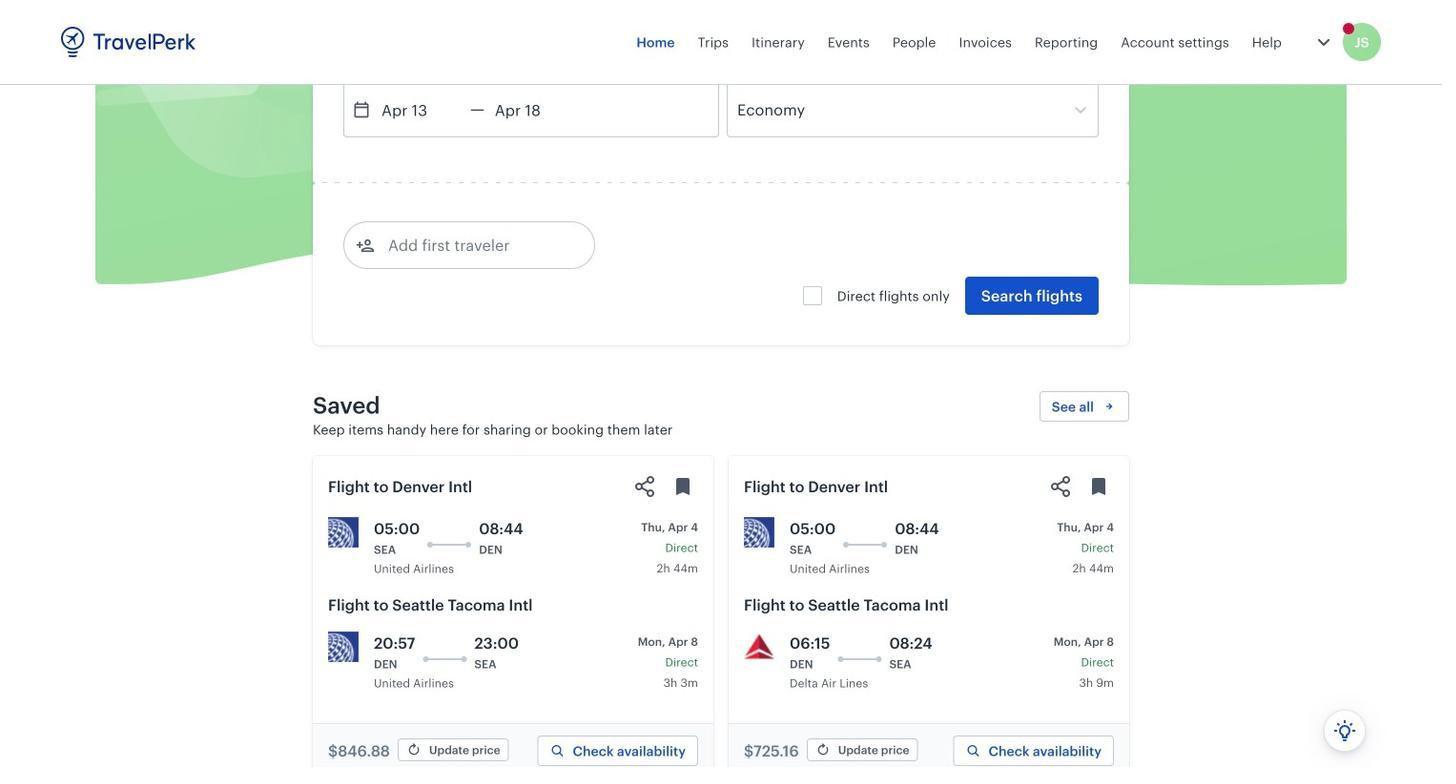 Task type: describe. For each thing, give the bounding box(es) containing it.
From search field
[[371, 44, 671, 74]]

2 united airlines image from the top
[[328, 644, 359, 674]]

united airlines image
[[744, 529, 775, 560]]

Add first traveler search field
[[375, 242, 573, 273]]

delta air lines image
[[744, 644, 775, 674]]

To search field
[[774, 44, 1073, 74]]



Task type: vqa. For each thing, say whether or not it's contained in the screenshot.
Delta Air Lines icon
yes



Task type: locate. For each thing, give the bounding box(es) containing it.
united airlines image
[[328, 529, 359, 560], [328, 644, 359, 674]]

1 united airlines image from the top
[[328, 529, 359, 560]]

Depart text field
[[371, 95, 470, 149]]

1 vertical spatial united airlines image
[[328, 644, 359, 674]]

0 vertical spatial united airlines image
[[328, 529, 359, 560]]

Return text field
[[484, 95, 584, 149]]



